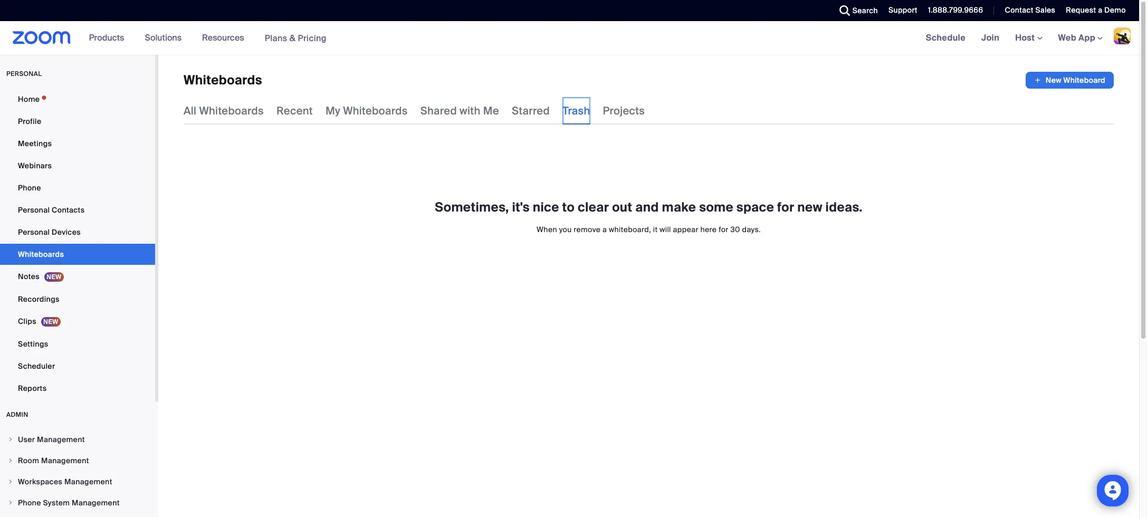Task type: locate. For each thing, give the bounding box(es) containing it.
new
[[798, 199, 823, 215]]

my whiteboards
[[326, 104, 408, 118]]

management inside "menu item"
[[72, 498, 120, 508]]

when
[[537, 225, 557, 234]]

management for workspaces management
[[64, 477, 112, 487]]

make
[[662, 199, 697, 215]]

ideas.
[[826, 199, 863, 215]]

contacts
[[52, 205, 85, 215]]

search button
[[832, 0, 881, 21]]

1 vertical spatial phone
[[18, 498, 41, 508]]

contact sales link
[[998, 0, 1059, 21], [1005, 5, 1056, 15]]

phone inside "menu item"
[[18, 498, 41, 508]]

phone link
[[0, 177, 155, 199]]

appear
[[673, 225, 699, 234]]

tabs of all whiteboard page tab list
[[184, 97, 645, 125]]

zoom logo image
[[13, 31, 71, 44]]

it
[[653, 225, 658, 234]]

when you remove a whiteboard, it will appear here for 30 days.
[[537, 225, 761, 234]]

2 phone from the top
[[18, 498, 41, 508]]

right image left system
[[7, 500, 14, 506]]

personal down personal contacts
[[18, 228, 50, 237]]

1 right image from the top
[[7, 458, 14, 464]]

web
[[1059, 32, 1077, 43]]

for
[[778, 199, 795, 215], [719, 225, 729, 234]]

1 horizontal spatial for
[[778, 199, 795, 215]]

1.888.799.9666
[[929, 5, 984, 15]]

a left demo
[[1099, 5, 1103, 15]]

room management
[[18, 456, 89, 466]]

1 vertical spatial right image
[[7, 479, 14, 485]]

whiteboards up all whiteboards
[[184, 72, 262, 88]]

management down 'workspaces management' menu item
[[72, 498, 120, 508]]

resources
[[202, 32, 244, 43]]

a right remove
[[603, 225, 607, 234]]

scheduler link
[[0, 356, 155, 377]]

plans & pricing link
[[265, 32, 327, 44], [265, 32, 327, 44]]

&
[[290, 32, 296, 44]]

management for room management
[[41, 456, 89, 466]]

contact
[[1005, 5, 1034, 15]]

personal for personal devices
[[18, 228, 50, 237]]

right image
[[7, 458, 14, 464], [7, 479, 14, 485], [7, 500, 14, 506]]

with
[[460, 104, 481, 118]]

join link
[[974, 21, 1008, 55]]

right image inside 'workspaces management' menu item
[[7, 479, 14, 485]]

solutions button
[[145, 21, 186, 55]]

1 vertical spatial for
[[719, 225, 729, 234]]

3 right image from the top
[[7, 500, 14, 506]]

out
[[612, 199, 633, 215]]

host button
[[1016, 32, 1043, 43]]

right image left workspaces
[[7, 479, 14, 485]]

for left the new
[[778, 199, 795, 215]]

phone
[[18, 183, 41, 193], [18, 498, 41, 508]]

whiteboards
[[184, 72, 262, 88], [199, 104, 264, 118], [343, 104, 408, 118], [18, 250, 64, 259]]

1 vertical spatial personal
[[18, 228, 50, 237]]

1 personal from the top
[[18, 205, 50, 215]]

meetings
[[18, 139, 52, 148]]

right image inside room management menu item
[[7, 458, 14, 464]]

reports
[[18, 384, 47, 393]]

0 vertical spatial right image
[[7, 458, 14, 464]]

some
[[700, 199, 734, 215]]

notes link
[[0, 266, 155, 288]]

2 right image from the top
[[7, 479, 14, 485]]

profile link
[[0, 111, 155, 132]]

personal devices link
[[0, 222, 155, 243]]

banner
[[0, 21, 1140, 55]]

request a demo link
[[1059, 0, 1140, 21], [1067, 5, 1127, 15]]

menu item
[[0, 514, 155, 517]]

0 vertical spatial phone
[[18, 183, 41, 193]]

0 horizontal spatial for
[[719, 225, 729, 234]]

clips
[[18, 317, 36, 326]]

whiteboards down personal devices
[[18, 250, 64, 259]]

30
[[731, 225, 741, 234]]

here
[[701, 225, 717, 234]]

right image for phone system management
[[7, 500, 14, 506]]

clear
[[578, 199, 609, 215]]

a
[[1099, 5, 1103, 15], [603, 225, 607, 234]]

0 vertical spatial a
[[1099, 5, 1103, 15]]

host
[[1016, 32, 1038, 43]]

profile picture image
[[1114, 27, 1131, 44]]

resources button
[[202, 21, 249, 55]]

support link
[[881, 0, 921, 21], [889, 5, 918, 15]]

plans & pricing
[[265, 32, 327, 44]]

right image left room
[[7, 458, 14, 464]]

2 personal from the top
[[18, 228, 50, 237]]

right image inside phone system management "menu item"
[[7, 500, 14, 506]]

plans
[[265, 32, 287, 44]]

products
[[89, 32, 124, 43]]

schedule link
[[918, 21, 974, 55]]

settings
[[18, 339, 48, 349]]

management up the room management
[[37, 435, 85, 445]]

1 vertical spatial a
[[603, 225, 607, 234]]

workspaces management
[[18, 477, 112, 487]]

management up workspaces management
[[41, 456, 89, 466]]

personal up personal devices
[[18, 205, 50, 215]]

right image for workspaces management
[[7, 479, 14, 485]]

1.888.799.9666 button
[[921, 0, 986, 21], [929, 5, 984, 15]]

to
[[563, 199, 575, 215]]

webinars
[[18, 161, 52, 171]]

new
[[1046, 75, 1062, 85]]

for left the 30
[[719, 225, 729, 234]]

recent
[[277, 104, 313, 118]]

phone inside personal menu menu
[[18, 183, 41, 193]]

2 vertical spatial right image
[[7, 500, 14, 506]]

all whiteboards
[[184, 104, 264, 118]]

my
[[326, 104, 341, 118]]

1 phone from the top
[[18, 183, 41, 193]]

contact sales
[[1005, 5, 1056, 15]]

management up phone system management "menu item"
[[64, 477, 112, 487]]

settings link
[[0, 334, 155, 355]]

shared with me
[[421, 104, 499, 118]]

whiteboards inside personal menu menu
[[18, 250, 64, 259]]

0 vertical spatial personal
[[18, 205, 50, 215]]

0 vertical spatial for
[[778, 199, 795, 215]]

phone down workspaces
[[18, 498, 41, 508]]

right image
[[7, 437, 14, 443]]

phone system management menu item
[[0, 493, 155, 513]]

phone down webinars
[[18, 183, 41, 193]]

request
[[1067, 5, 1097, 15]]

recordings link
[[0, 289, 155, 310]]

management inside menu item
[[64, 477, 112, 487]]

workspaces
[[18, 477, 62, 487]]

0 horizontal spatial a
[[603, 225, 607, 234]]

search
[[853, 6, 879, 15]]

shared
[[421, 104, 457, 118]]

admin menu menu
[[0, 430, 155, 517]]

personal menu menu
[[0, 89, 155, 400]]

product information navigation
[[81, 21, 335, 55]]



Task type: vqa. For each thing, say whether or not it's contained in the screenshot.
Whiteboard
yes



Task type: describe. For each thing, give the bounding box(es) containing it.
1 horizontal spatial a
[[1099, 5, 1103, 15]]

personal devices
[[18, 228, 81, 237]]

reports link
[[0, 378, 155, 399]]

phone for phone system management
[[18, 498, 41, 508]]

new whiteboard
[[1046, 75, 1106, 85]]

profile
[[18, 117, 41, 126]]

workspaces management menu item
[[0, 472, 155, 492]]

sales
[[1036, 5, 1056, 15]]

notes
[[18, 272, 40, 281]]

projects
[[603, 104, 645, 118]]

starred
[[512, 104, 550, 118]]

phone for phone
[[18, 183, 41, 193]]

me
[[483, 104, 499, 118]]

recordings
[[18, 295, 60, 304]]

nice
[[533, 199, 560, 215]]

sometimes, it's nice to clear out and make some space for new ideas.
[[435, 199, 863, 215]]

home
[[18, 95, 40, 104]]

user management menu item
[[0, 430, 155, 450]]

personal contacts
[[18, 205, 85, 215]]

whiteboards right my
[[343, 104, 408, 118]]

personal
[[6, 70, 42, 78]]

admin
[[6, 411, 28, 419]]

whiteboard
[[1064, 75, 1106, 85]]

room
[[18, 456, 39, 466]]

system
[[43, 498, 70, 508]]

devices
[[52, 228, 81, 237]]

all
[[184, 104, 197, 118]]

whiteboards right all
[[199, 104, 264, 118]]

trash
[[563, 104, 591, 118]]

support
[[889, 5, 918, 15]]

pricing
[[298, 32, 327, 44]]

webinars link
[[0, 155, 155, 176]]

will
[[660, 225, 671, 234]]

whiteboard,
[[609, 225, 652, 234]]

personal for personal contacts
[[18, 205, 50, 215]]

app
[[1079, 32, 1096, 43]]

personal contacts link
[[0, 200, 155, 221]]

clips link
[[0, 311, 155, 333]]

you
[[559, 225, 572, 234]]

web app button
[[1059, 32, 1103, 43]]

schedule
[[926, 32, 966, 43]]

request a demo
[[1067, 5, 1127, 15]]

days.
[[743, 225, 761, 234]]

whiteboards link
[[0, 244, 155, 265]]

join
[[982, 32, 1000, 43]]

add image
[[1035, 75, 1042, 86]]

right image for room management
[[7, 458, 14, 464]]

management for user management
[[37, 435, 85, 445]]

it's
[[512, 199, 530, 215]]

new whiteboard button
[[1026, 72, 1114, 89]]

meetings navigation
[[918, 21, 1140, 55]]

scheduler
[[18, 362, 55, 371]]

and
[[636, 199, 659, 215]]

whiteboards application
[[184, 72, 1114, 89]]

demo
[[1105, 5, 1127, 15]]

solutions
[[145, 32, 182, 43]]

remove
[[574, 225, 601, 234]]

web app
[[1059, 32, 1096, 43]]

whiteboards inside application
[[184, 72, 262, 88]]

space
[[737, 199, 775, 215]]

home link
[[0, 89, 155, 110]]

banner containing products
[[0, 21, 1140, 55]]

user
[[18, 435, 35, 445]]

meetings link
[[0, 133, 155, 154]]

phone system management
[[18, 498, 120, 508]]

user management
[[18, 435, 85, 445]]

sometimes,
[[435, 199, 509, 215]]

room management menu item
[[0, 451, 155, 471]]



